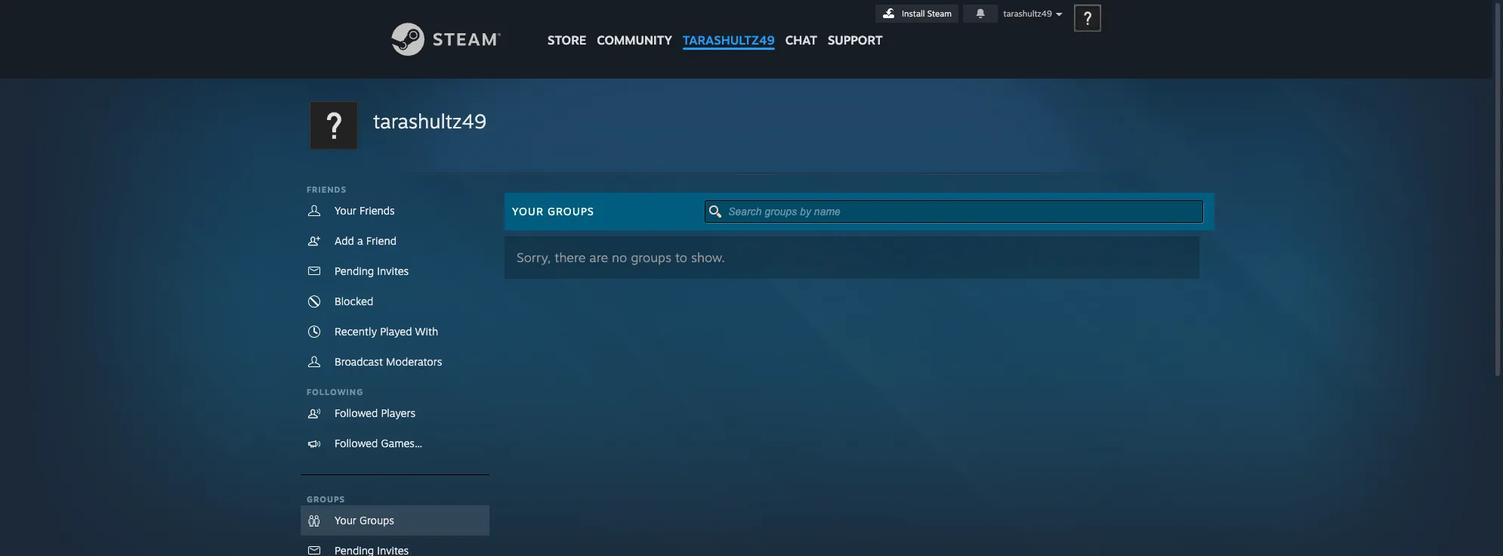 Task type: describe. For each thing, give the bounding box(es) containing it.
your for your friends "link"
[[335, 204, 357, 217]]

1 vertical spatial groups
[[307, 494, 345, 505]]

are
[[590, 249, 608, 265]]

store
[[548, 32, 587, 48]]

community
[[597, 32, 672, 48]]

store link
[[543, 0, 592, 55]]

add a friend link
[[301, 226, 490, 256]]

2 horizontal spatial tarashultz49
[[1004, 8, 1053, 19]]

played
[[380, 325, 412, 338]]

to
[[676, 249, 688, 265]]

1 vertical spatial tarashultz49 link
[[373, 107, 487, 135]]

pending invites
[[335, 265, 409, 277]]

no
[[612, 249, 627, 265]]

tarashultz49 for bottom tarashultz49 link
[[373, 109, 487, 133]]

1 horizontal spatial your groups
[[512, 205, 595, 218]]

recently played with
[[335, 325, 438, 338]]

chat link
[[780, 0, 823, 51]]

0 horizontal spatial friends
[[307, 184, 347, 195]]

sorry,
[[517, 249, 551, 265]]

friends inside "link"
[[360, 204, 395, 217]]

broadcast
[[335, 355, 383, 368]]

1 horizontal spatial tarashultz49 link
[[678, 0, 780, 55]]

moderators
[[386, 355, 442, 368]]

show.
[[692, 249, 725, 265]]

install steam link
[[876, 5, 959, 23]]

recently played with link
[[301, 317, 490, 347]]

with
[[415, 325, 438, 338]]

community link
[[592, 0, 678, 55]]

followed for followed players
[[335, 407, 378, 419]]

broadcast moderators
[[335, 355, 442, 368]]

add a friend
[[335, 234, 397, 247]]



Task type: locate. For each thing, give the bounding box(es) containing it.
blocked
[[335, 295, 373, 308]]

games...
[[381, 437, 423, 450]]

followed players
[[335, 407, 416, 419]]

invites
[[377, 265, 409, 277]]

followed down 'following'
[[335, 407, 378, 419]]

tarashultz49 for the rightmost tarashultz49 link
[[683, 32, 775, 48]]

your
[[335, 204, 357, 217], [512, 205, 544, 218], [335, 514, 357, 527]]

0 vertical spatial your groups
[[512, 205, 595, 218]]

1 horizontal spatial groups
[[360, 514, 394, 527]]

1 horizontal spatial tarashultz49
[[683, 32, 775, 48]]

your inside your friends "link"
[[335, 204, 357, 217]]

install
[[902, 8, 925, 19]]

your for the your groups link
[[335, 514, 357, 527]]

friend
[[366, 234, 397, 247]]

broadcast moderators link
[[301, 347, 490, 377]]

followed down followed players
[[335, 437, 378, 450]]

followed for followed games...
[[335, 437, 378, 450]]

1 vertical spatial your groups
[[335, 514, 394, 527]]

blocked link
[[301, 286, 490, 317]]

0 horizontal spatial groups
[[307, 494, 345, 505]]

your groups link
[[301, 506, 490, 536]]

1 vertical spatial tarashultz49
[[683, 32, 775, 48]]

tarashultz49
[[1004, 8, 1053, 19], [683, 32, 775, 48], [373, 109, 487, 133]]

players
[[381, 407, 416, 419]]

0 horizontal spatial your groups
[[335, 514, 394, 527]]

followed
[[335, 407, 378, 419], [335, 437, 378, 450]]

sorry, there are no groups to show.
[[517, 249, 725, 265]]

steam
[[928, 8, 952, 19]]

following
[[307, 387, 364, 398]]

support
[[828, 32, 883, 48]]

add
[[335, 234, 354, 247]]

2 vertical spatial tarashultz49
[[373, 109, 487, 133]]

support link
[[823, 0, 888, 51]]

friends up the your friends
[[307, 184, 347, 195]]

1 followed from the top
[[335, 407, 378, 419]]

0 vertical spatial tarashultz49 link
[[678, 0, 780, 55]]

your inside the your groups link
[[335, 514, 357, 527]]

0 vertical spatial tarashultz49
[[1004, 8, 1053, 19]]

recently
[[335, 325, 377, 338]]

0 horizontal spatial tarashultz49
[[373, 109, 487, 133]]

there
[[555, 249, 586, 265]]

tarashultz49 link
[[678, 0, 780, 55], [373, 107, 487, 135]]

followed games...
[[335, 437, 423, 450]]

followed games... link
[[301, 429, 490, 459]]

0 vertical spatial friends
[[307, 184, 347, 195]]

Search groups by name text field
[[705, 200, 1204, 223]]

2 followed from the top
[[335, 437, 378, 450]]

followed inside 'link'
[[335, 437, 378, 450]]

0 horizontal spatial tarashultz49 link
[[373, 107, 487, 135]]

pending
[[335, 265, 374, 277]]

your friends link
[[301, 196, 490, 226]]

1 vertical spatial friends
[[360, 204, 395, 217]]

friends
[[307, 184, 347, 195], [360, 204, 395, 217]]

1 vertical spatial followed
[[335, 437, 378, 450]]

friends up friend
[[360, 204, 395, 217]]

0 vertical spatial groups
[[548, 205, 595, 218]]

your friends
[[335, 204, 395, 217]]

groups
[[548, 205, 595, 218], [307, 494, 345, 505], [360, 514, 394, 527]]

1 horizontal spatial friends
[[360, 204, 395, 217]]

your groups
[[512, 205, 595, 218], [335, 514, 394, 527]]

pending invites link
[[301, 256, 490, 286]]

2 horizontal spatial groups
[[548, 205, 595, 218]]

a
[[357, 234, 363, 247]]

install steam
[[902, 8, 952, 19]]

groups
[[631, 249, 672, 265]]

0 vertical spatial followed
[[335, 407, 378, 419]]

followed players link
[[301, 398, 490, 429]]

chat
[[786, 32, 818, 48]]

2 vertical spatial groups
[[360, 514, 394, 527]]



Task type: vqa. For each thing, say whether or not it's contained in the screenshot.
the ground associated with Feature: Pin vehicles Feature: HE Grenade Enhancement: Sunny weather with snow on the ground Enhancement: Stay in warmup until enough players join Enhancement: Improve reflection cubemap detail and disabled screen space reflection Enhancement: Scoreboard column labels Enhancement: Improve car handling Enhancement: Recently used category for the vehicle browser Enhancement: Outline around vehicle thumbnails Enhancement: Character LOD's Enhancement: Loadout container mesh Enhancement: Increase respawn delay for more looting time Enhancement: Increase chat history length Enhancement: Improve UGC browser read only properties Enhancement: Improve performance of FindFocusedBrick (huge FPS drop when right clicking while in a vehicle with lots of bricks) Enhancement: Improve free cam vehicle placement Enhancement: Display server tick rate (host average fps) in server browser Enhancement: Display number of bricks with aerodynamics enabled Enhancement: Constraint UI aspect ratio Enhancement: Brick right click menu Enhancement: Brick class and filter right click menu Enhancement: Allow picking up connected bricks Enhancement: Add auto counter steer option to input help Enhancement: Ability to spawn vehicles invincible and/or pinned
no



